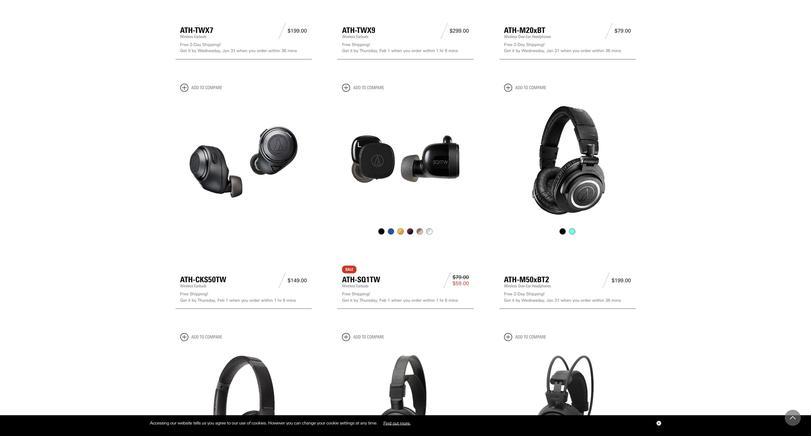 Task type: vqa. For each thing, say whether or not it's contained in the screenshot.
ATH- inside ATH-TWX9 Wireless Earbuds
yes



Task type: locate. For each thing, give the bounding box(es) containing it.
website
[[178, 421, 192, 426]]

thursday, down sq1tw
[[360, 298, 379, 303]]

1 vertical spatial ear
[[527, 284, 532, 289]]

wireless left cks50tw
[[180, 284, 193, 289]]

order
[[257, 48, 267, 53], [412, 48, 422, 53], [581, 48, 592, 53], [250, 298, 260, 303], [412, 298, 422, 303], [581, 298, 592, 303]]

add to compare button
[[180, 84, 222, 92], [342, 84, 385, 92], [505, 84, 547, 92], [180, 333, 222, 341], [342, 333, 385, 341], [505, 333, 547, 341]]

1 vertical spatial headphones
[[532, 284, 552, 289]]

earbuds inside ath-twx9 wireless earbuds
[[356, 34, 369, 39]]

$59.00
[[453, 281, 469, 287]]

wireless for ath-m50xbt2
[[505, 284, 518, 289]]

cookie
[[327, 421, 339, 426]]

feb for wireless earbuds
[[218, 298, 225, 303]]

2 over- from the top
[[519, 284, 527, 289]]

wireless left twx7
[[180, 34, 193, 39]]

0 vertical spatial ear
[[527, 34, 532, 39]]

$199.00 for ath-m50xbt2
[[612, 278, 631, 284]]

wireless
[[180, 34, 193, 39], [342, 34, 356, 39], [505, 34, 518, 39], [180, 284, 193, 289], [342, 284, 356, 289], [505, 284, 518, 289]]

earbuds for twx9
[[356, 34, 369, 39]]

ath-
[[180, 26, 195, 35], [342, 26, 357, 35], [505, 26, 520, 35], [180, 275, 196, 284], [342, 275, 358, 284], [505, 275, 520, 284]]

divider line image for ath-twx9
[[439, 23, 450, 39]]

6
[[445, 48, 448, 53], [283, 298, 286, 303], [445, 298, 448, 303]]

headphones inside ath-m50xbt2 wireless over-ear headphones
[[532, 284, 552, 289]]

- down the ath-twx7 wireless earbuds
[[192, 42, 194, 47]]

earbuds
[[194, 34, 207, 39], [356, 34, 369, 39], [194, 284, 207, 289], [356, 284, 369, 289]]

get
[[180, 48, 187, 53], [342, 48, 349, 53], [505, 48, 511, 53], [180, 298, 187, 303], [342, 298, 349, 303], [505, 298, 511, 303]]

day down ath-m50xbt2 wireless over-ear headphones
[[518, 292, 526, 297]]

1 headphones from the top
[[532, 34, 552, 39]]

twx7
[[195, 26, 214, 35]]

sq1tw
[[358, 275, 381, 284]]

over- for m20xbt
[[519, 34, 527, 39]]

$199.00
[[288, 28, 307, 34], [612, 278, 631, 284]]

0 vertical spatial over-
[[519, 34, 527, 39]]

hr
[[440, 48, 444, 53], [278, 298, 282, 303], [440, 298, 444, 303]]

wireless inside ath-cks50tw wireless earbuds
[[180, 284, 193, 289]]

thursday,
[[360, 48, 379, 53], [198, 298, 216, 303], [360, 298, 379, 303]]

find out more. link
[[379, 418, 416, 428]]

you
[[249, 48, 256, 53], [404, 48, 411, 53], [573, 48, 580, 53], [241, 298, 249, 303], [404, 298, 411, 303], [573, 298, 580, 303], [207, 421, 214, 426], [286, 421, 293, 426]]

to
[[200, 85, 204, 91], [362, 85, 366, 91], [524, 85, 529, 91], [200, 335, 204, 340], [362, 335, 366, 340], [524, 335, 529, 340], [227, 421, 231, 426]]

day down the ath-twx7 wireless earbuds
[[194, 42, 201, 47]]

add to compare button for 'ath-s220bt wireless headphones' image
[[180, 333, 222, 341]]

$149.00
[[288, 278, 307, 284]]

free 2 -day shipping! get it by wednesday, jan 31 when you order within 36 mins
[[180, 42, 297, 53], [505, 42, 621, 53], [505, 292, 621, 303]]

thursday, down ath-cks50tw wireless earbuds
[[198, 298, 216, 303]]

use
[[239, 421, 246, 426]]

earbuds inside the ath-twx7 wireless earbuds
[[194, 34, 207, 39]]

$79.00
[[615, 28, 631, 34], [453, 275, 469, 281]]

get down ath-twx9 wireless earbuds
[[342, 48, 349, 53]]

divider line image
[[277, 23, 288, 39], [439, 23, 450, 39], [604, 23, 615, 39], [277, 273, 288, 289], [442, 273, 453, 289], [601, 273, 612, 289]]

add for 'ath-s220bt wireless headphones' image
[[192, 335, 199, 340]]

ath cks50tw image
[[180, 97, 307, 224]]

wireless for ath-m20xbt
[[505, 34, 518, 39]]

ear inside ath-m20xbt wireless over-ear headphones
[[527, 34, 532, 39]]

wednesday, down twx7
[[198, 48, 222, 53]]

headphones inside ath-m20xbt wireless over-ear headphones
[[532, 34, 552, 39]]

within
[[269, 48, 281, 53], [423, 48, 435, 53], [593, 48, 605, 53], [261, 298, 273, 303], [423, 298, 435, 303], [593, 298, 605, 303]]

1 ear from the top
[[527, 34, 532, 39]]

feb
[[380, 48, 387, 53], [218, 298, 225, 303], [380, 298, 387, 303]]

ath-s220bt wireless headphones image
[[180, 347, 307, 436]]

get down ath-m50xbt2 wireless over-ear headphones
[[505, 298, 511, 303]]

ath- inside the ath-twx7 wireless earbuds
[[180, 26, 195, 35]]

feb for ath-sq1tw
[[380, 298, 387, 303]]

it down ath-cks50tw wireless earbuds
[[188, 298, 191, 303]]

0 vertical spatial $79.00
[[615, 28, 631, 34]]

jan
[[223, 48, 230, 53], [547, 48, 554, 53], [547, 298, 554, 303]]

ath- for ath-m50xbt2
[[505, 275, 520, 284]]

cookies.
[[252, 421, 267, 426]]

1 vertical spatial over-
[[519, 284, 527, 289]]

0 horizontal spatial $199.00
[[288, 28, 307, 34]]

free 2 -day shipping! get it by wednesday, jan 31 when you order within 36 mins for m20xbt
[[505, 42, 621, 53]]

add to compare
[[192, 85, 222, 91], [354, 85, 385, 91], [516, 85, 547, 91], [192, 335, 222, 340], [354, 335, 385, 340], [516, 335, 547, 340]]

ath- inside ath-twx9 wireless earbuds
[[342, 26, 357, 35]]

get down ath-cks50tw wireless earbuds
[[180, 298, 187, 303]]

0 horizontal spatial our
[[170, 421, 177, 426]]

- down ath-m20xbt wireless over-ear headphones
[[517, 42, 518, 47]]

1 over- from the top
[[519, 34, 527, 39]]

by down ath-cks50tw wireless earbuds
[[192, 298, 197, 303]]

get down ath-m20xbt wireless over-ear headphones
[[505, 48, 511, 53]]

1 horizontal spatial $199.00
[[612, 278, 631, 284]]

when
[[237, 48, 248, 53], [392, 48, 402, 53], [561, 48, 572, 53], [230, 298, 240, 303], [392, 298, 402, 303], [561, 298, 572, 303]]

free
[[180, 42, 189, 47], [342, 42, 351, 47], [505, 42, 513, 47], [180, 292, 189, 297], [342, 292, 351, 297], [505, 292, 513, 297]]

ath- inside ath-m20xbt wireless over-ear headphones
[[505, 26, 520, 35]]

ath-twx7 wireless earbuds
[[180, 26, 214, 39]]

more.
[[400, 421, 411, 426]]

option group for wireless over-ear headphones
[[504, 227, 632, 236]]

0 vertical spatial $199.00
[[288, 28, 307, 34]]

2 down the ath-twx7 wireless earbuds
[[190, 42, 192, 47]]

1 vertical spatial $199.00
[[612, 278, 631, 284]]

2 ear from the top
[[527, 284, 532, 289]]

36
[[282, 48, 287, 53], [606, 48, 611, 53], [606, 298, 611, 303]]

wireless left "m20xbt"
[[505, 34, 518, 39]]

it down ath-m20xbt wireless over-ear headphones
[[513, 48, 515, 53]]

over- inside ath-m50xbt2 wireless over-ear headphones
[[519, 284, 527, 289]]

by down sale ath-sq1tw wireless earbuds
[[354, 298, 359, 303]]

wireless left m50xbt2 in the right of the page
[[505, 284, 518, 289]]

our left use
[[232, 421, 238, 426]]

option group for ath-sq1tw
[[342, 227, 470, 236]]

divider line image for ath-m50xbt2
[[601, 273, 612, 289]]

2 for twx7
[[190, 42, 192, 47]]

headphones for m50xbt2
[[532, 284, 552, 289]]

headphones for m20xbt
[[532, 34, 552, 39]]

our
[[170, 421, 177, 426], [232, 421, 238, 426]]

shipping! down ath-m20xbt wireless over-ear headphones
[[527, 42, 545, 47]]

-
[[192, 42, 194, 47], [517, 42, 518, 47], [517, 292, 518, 297]]

hr for ath-sq1tw
[[440, 298, 444, 303]]

1 vertical spatial $79.00
[[453, 275, 469, 281]]

add
[[192, 85, 199, 91], [354, 85, 361, 91], [516, 85, 523, 91], [192, 335, 199, 340], [354, 335, 361, 340], [516, 335, 523, 340]]

2 headphones from the top
[[532, 284, 552, 289]]

day down ath-m20xbt wireless over-ear headphones
[[518, 42, 526, 47]]

day
[[194, 42, 201, 47], [518, 42, 526, 47], [518, 292, 526, 297]]

wireless inside sale ath-sq1tw wireless earbuds
[[342, 284, 356, 289]]

31
[[231, 48, 236, 53], [555, 48, 560, 53], [555, 298, 560, 303]]

add for ath avc200 image
[[354, 335, 361, 340]]

add to compare button for ath avc400 image
[[505, 333, 547, 341]]

36 for ath-m20xbt
[[606, 48, 611, 53]]

shipping! down twx7
[[202, 42, 221, 47]]

jan for ath-m20xbt
[[547, 48, 554, 53]]

twx9
[[357, 26, 376, 35]]

thursday, down twx9
[[360, 48, 379, 53]]

wireless left twx9
[[342, 34, 356, 39]]

get down sale ath-sq1tw wireless earbuds
[[342, 298, 349, 303]]

divider line image for ath-m20xbt
[[604, 23, 615, 39]]

ear inside ath-m50xbt2 wireless over-ear headphones
[[527, 284, 532, 289]]

free down ath-m20xbt wireless over-ear headphones
[[505, 42, 513, 47]]

can
[[294, 421, 301, 426]]

of
[[247, 421, 251, 426]]

2
[[190, 42, 192, 47], [514, 42, 517, 47], [514, 292, 517, 297]]

0 vertical spatial headphones
[[532, 34, 552, 39]]

wireless down sale
[[342, 284, 356, 289]]

shipping!
[[202, 42, 221, 47], [352, 42, 370, 47], [527, 42, 545, 47], [190, 292, 208, 297], [352, 292, 370, 297], [527, 292, 545, 297]]

2 down ath-m20xbt wireless over-ear headphones
[[514, 42, 517, 47]]

out
[[393, 421, 399, 426]]

wireless inside ath-twx9 wireless earbuds
[[342, 34, 356, 39]]

compare for ath cks50tw image
[[205, 85, 222, 91]]

6 for ath-sq1tw
[[445, 298, 448, 303]]

day for m20xbt
[[518, 42, 526, 47]]

over- for m50xbt2
[[519, 284, 527, 289]]

31 for m20xbt
[[555, 48, 560, 53]]

wireless for ath-twx9
[[342, 34, 356, 39]]

jan for ath-twx7
[[223, 48, 230, 53]]

0 horizontal spatial option group
[[342, 227, 470, 236]]

add to compare for ath avc200 image
[[354, 335, 385, 340]]

wireless inside ath-m20xbt wireless over-ear headphones
[[505, 34, 518, 39]]

over- inside ath-m20xbt wireless over-ear headphones
[[519, 34, 527, 39]]

shipping! down sale ath-sq1tw wireless earbuds
[[352, 292, 370, 297]]

by down ath-m20xbt wireless over-ear headphones
[[516, 48, 521, 53]]

settings
[[340, 421, 355, 426]]

free down ath-m50xbt2 wireless over-ear headphones
[[505, 292, 513, 297]]

1
[[388, 48, 390, 53], [437, 48, 439, 53], [226, 298, 228, 303], [274, 298, 277, 303], [388, 298, 390, 303], [437, 298, 439, 303]]

our left website
[[170, 421, 177, 426]]

ath- for ath-twx7
[[180, 26, 195, 35]]

1 option group from the left
[[342, 227, 470, 236]]

2 option group from the left
[[504, 227, 632, 236]]

over-
[[519, 34, 527, 39], [519, 284, 527, 289]]

wireless inside ath-m50xbt2 wireless over-ear headphones
[[505, 284, 518, 289]]

1 our from the left
[[170, 421, 177, 426]]

ath- inside ath-m50xbt2 wireless over-ear headphones
[[505, 275, 520, 284]]

ath- inside ath-cks50tw wireless earbuds
[[180, 275, 196, 284]]

free down ath-twx9 wireless earbuds
[[342, 42, 351, 47]]

by down ath-twx9 wireless earbuds
[[354, 48, 359, 53]]

free shipping! get it by thursday, feb 1 when you order within 1 hr 6 mins
[[342, 42, 458, 53], [180, 292, 296, 303], [342, 292, 458, 303]]

1 horizontal spatial $79.00
[[615, 28, 631, 34]]

wednesday, down ath-m20xbt wireless over-ear headphones
[[522, 48, 546, 53]]

it
[[188, 48, 191, 53], [350, 48, 353, 53], [513, 48, 515, 53], [188, 298, 191, 303], [350, 298, 353, 303], [513, 298, 515, 303]]

ath-cks50tw wireless earbuds
[[180, 275, 227, 289]]

cross image
[[658, 422, 660, 425]]

shipping! down ath-cks50tw wireless earbuds
[[190, 292, 208, 297]]

m50xbt2
[[520, 275, 550, 284]]

ear
[[527, 34, 532, 39], [527, 284, 532, 289]]

it down the ath-twx7 wireless earbuds
[[188, 48, 191, 53]]

compare
[[205, 85, 222, 91], [367, 85, 385, 91], [530, 85, 547, 91], [205, 335, 222, 340], [367, 335, 385, 340], [530, 335, 547, 340]]

wednesday,
[[198, 48, 222, 53], [522, 48, 546, 53], [522, 298, 546, 303]]

shipping! down ath-twx9 wireless earbuds
[[352, 42, 370, 47]]

1 horizontal spatial option group
[[504, 227, 632, 236]]

it down ath-m50xbt2 wireless over-ear headphones
[[513, 298, 515, 303]]

wireless inside the ath-twx7 wireless earbuds
[[180, 34, 193, 39]]

free 2 -day shipping! get it by wednesday, jan 31 when you order within 36 mins for twx7
[[180, 42, 297, 53]]

6 for wireless earbuds
[[283, 298, 286, 303]]

mins
[[288, 48, 297, 53], [449, 48, 458, 53], [612, 48, 621, 53], [287, 298, 296, 303], [449, 298, 458, 303], [612, 298, 621, 303]]

earbuds inside ath-cks50tw wireless earbuds
[[194, 284, 207, 289]]

earbuds for twx7
[[194, 34, 207, 39]]

option group
[[342, 227, 470, 236], [504, 227, 632, 236]]

headphones
[[532, 34, 552, 39], [532, 284, 552, 289]]

0 horizontal spatial $79.00
[[453, 275, 469, 281]]

by
[[192, 48, 197, 53], [354, 48, 359, 53], [516, 48, 521, 53], [192, 298, 197, 303], [354, 298, 359, 303], [516, 298, 521, 303]]

$199.00 for ath-twx7
[[288, 28, 307, 34]]

add to compare for 'ath-s220bt wireless headphones' image
[[192, 335, 222, 340]]

arrow up image
[[791, 415, 796, 421]]

$299.00
[[450, 28, 469, 34]]

1 horizontal spatial our
[[232, 421, 238, 426]]

ath- for ath-m20xbt
[[505, 26, 520, 35]]

- for m20xbt
[[517, 42, 518, 47]]



Task type: describe. For each thing, give the bounding box(es) containing it.
at
[[356, 421, 359, 426]]

ath sq1tw image
[[342, 97, 469, 224]]

free shipping! get it by thursday, feb 1 when you order within 1 hr 6 mins for wireless earbuds
[[180, 292, 296, 303]]

m20xbt
[[520, 26, 546, 35]]

by down ath-m50xbt2 wireless over-ear headphones
[[516, 298, 521, 303]]

time.
[[368, 421, 378, 426]]

wireless for ath-cks50tw
[[180, 284, 193, 289]]

add to compare for ath avc400 image
[[516, 335, 547, 340]]

cks50tw
[[196, 275, 227, 284]]

31 for twx7
[[231, 48, 236, 53]]

ear for m20xbt
[[527, 34, 532, 39]]

add for ath avc400 image
[[516, 335, 523, 340]]

free down ath-cks50tw wireless earbuds
[[180, 292, 189, 297]]

accessing
[[150, 421, 169, 426]]

ath-m20xbt wireless over-ear headphones
[[505, 26, 552, 39]]

ear for m50xbt2
[[527, 284, 532, 289]]

sale ath-sq1tw wireless earbuds
[[342, 268, 381, 289]]

your
[[317, 421, 326, 426]]

2 our from the left
[[232, 421, 238, 426]]

however
[[268, 421, 285, 426]]

$79.00 for $79.00 $59.00
[[453, 275, 469, 281]]

compare for 'ath-s220bt wireless headphones' image
[[205, 335, 222, 340]]

thursday, for wireless earbuds
[[198, 298, 216, 303]]

by down the ath-twx7 wireless earbuds
[[192, 48, 197, 53]]

- for twx7
[[192, 42, 194, 47]]

ath-m50xbt2 wireless over-ear headphones
[[505, 275, 552, 289]]

ath avc400 image
[[505, 347, 631, 436]]

hr for wireless earbuds
[[278, 298, 282, 303]]

compare for ath avc400 image
[[530, 335, 547, 340]]

ath-twx9 wireless earbuds
[[342, 26, 376, 39]]

shipping! down m50xbt2 in the right of the page
[[527, 292, 545, 297]]

2 for m20xbt
[[514, 42, 517, 47]]

find
[[384, 421, 392, 426]]

accessing our website tells us you agree to our use of cookies. however you can change your cookie settings at any time.
[[150, 421, 379, 426]]

change
[[302, 421, 316, 426]]

$79.00 for $79.00
[[615, 28, 631, 34]]

earbuds for cks50tw
[[194, 284, 207, 289]]

earbuds inside sale ath-sq1tw wireless earbuds
[[356, 284, 369, 289]]

ath- for ath-twx9
[[342, 26, 357, 35]]

36 for ath-twx7
[[282, 48, 287, 53]]

free down the ath-twx7 wireless earbuds
[[180, 42, 189, 47]]

add for ath cks50tw image
[[192, 85, 199, 91]]

2 down ath-m50xbt2 wireless over-ear headphones
[[514, 292, 517, 297]]

wireless for ath-twx7
[[180, 34, 193, 39]]

add to compare button for ath avc200 image
[[342, 333, 385, 341]]

tells
[[193, 421, 201, 426]]

free shipping! get it by thursday, feb 1 when you order within 1 hr 6 mins for ath-sq1tw
[[342, 292, 458, 303]]

sale
[[346, 268, 354, 272]]

any
[[361, 421, 367, 426]]

find out more.
[[384, 421, 411, 426]]

compare for ath avc200 image
[[367, 335, 385, 340]]

ath-m50xbt2 wireless over-ear headphones image
[[505, 97, 631, 224]]

free down sale ath-sq1tw wireless earbuds
[[342, 292, 351, 297]]

ath- for ath-cks50tw
[[180, 275, 196, 284]]

wednesday, down ath-m50xbt2 wireless over-ear headphones
[[522, 298, 546, 303]]

$79.00 $59.00
[[453, 275, 469, 287]]

day for twx7
[[194, 42, 201, 47]]

thursday, for ath-sq1tw
[[360, 298, 379, 303]]

wednesday, for m20xbt
[[522, 48, 546, 53]]

add to compare button for ath cks50tw image
[[180, 84, 222, 92]]

wednesday, for twx7
[[198, 48, 222, 53]]

divider line image for ath-twx7
[[277, 23, 288, 39]]

it down sale ath-sq1tw wireless earbuds
[[350, 298, 353, 303]]

divider line image for ath-cks50tw
[[277, 273, 288, 289]]

ath avc200 image
[[342, 347, 469, 436]]

get down the ath-twx7 wireless earbuds
[[180, 48, 187, 53]]

- down ath-m50xbt2 wireless over-ear headphones
[[517, 292, 518, 297]]

us
[[202, 421, 206, 426]]

ath- inside sale ath-sq1tw wireless earbuds
[[342, 275, 358, 284]]

agree
[[215, 421, 226, 426]]

it down ath-twx9 wireless earbuds
[[350, 48, 353, 53]]

add to compare for ath cks50tw image
[[192, 85, 222, 91]]



